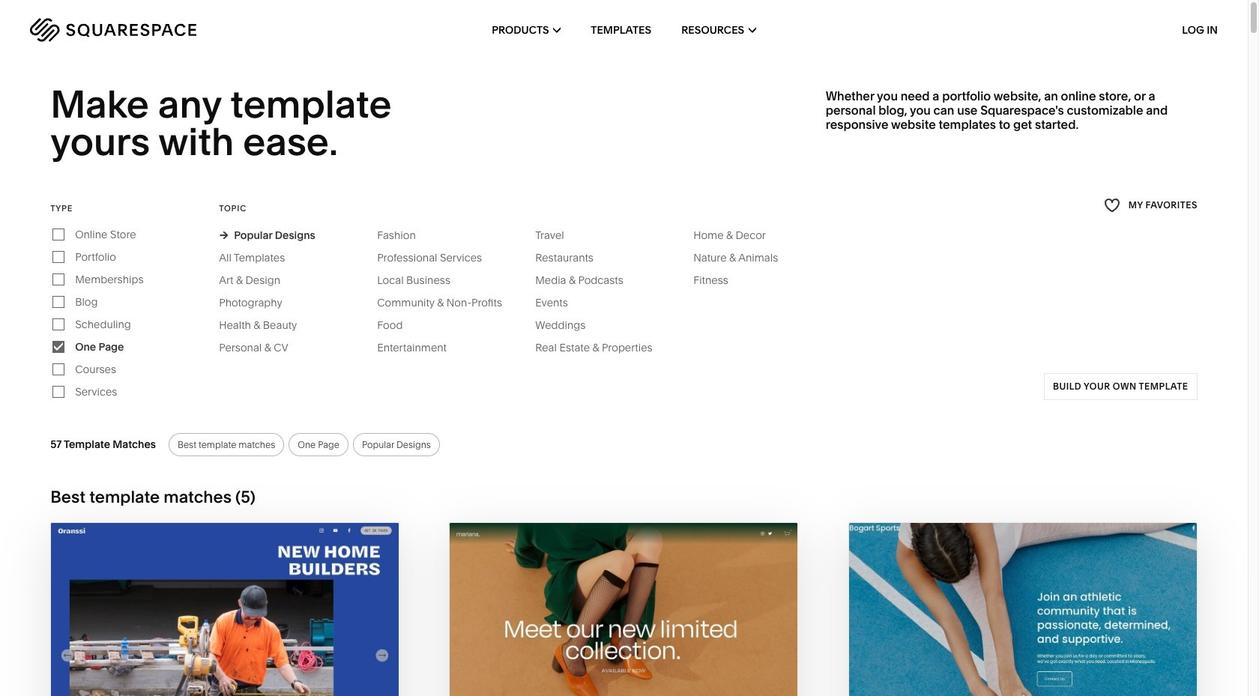 Task type: vqa. For each thing, say whether or not it's contained in the screenshot.
Novo IMAGE
no



Task type: locate. For each thing, give the bounding box(es) containing it.
mariana image
[[450, 523, 798, 697]]

oranssi image
[[51, 523, 399, 697]]



Task type: describe. For each thing, give the bounding box(es) containing it.
bogart image
[[849, 523, 1198, 697]]



